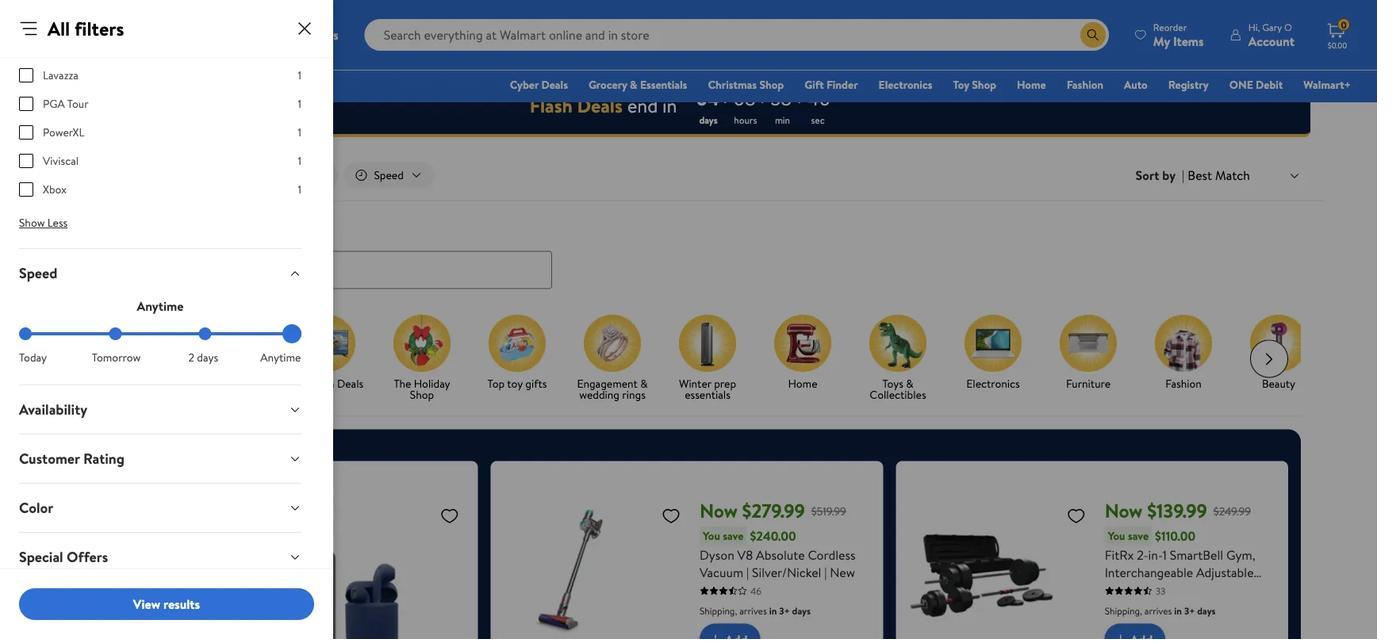 Task type: describe. For each thing, give the bounding box(es) containing it.
color button
[[6, 484, 314, 532]]

1 horizontal spatial fashion link
[[1143, 315, 1225, 392]]

show
[[19, 215, 45, 230]]

pga
[[43, 96, 65, 111]]

shipping, for now $139.99
[[1105, 604, 1143, 618]]

gym,
[[1227, 546, 1256, 564]]

shipping, for now $279.99
[[700, 604, 737, 618]]

show less button
[[6, 210, 80, 236]]

toys & collectibles image
[[870, 315, 927, 372]]

auto link
[[1117, 76, 1155, 93]]

: for 58
[[798, 90, 801, 107]]

: for 04
[[724, 90, 727, 107]]

home image
[[774, 315, 832, 372]]

deals
[[144, 376, 169, 391]]

Today radio
[[19, 328, 32, 340]]

1 horizontal spatial electronics link
[[952, 315, 1035, 392]]

winter prep essentials link
[[666, 315, 749, 404]]

weight
[[1231, 581, 1270, 599]]

availability button
[[6, 386, 314, 434]]

58 : min
[[771, 85, 801, 127]]

toys & collectibles link
[[857, 315, 939, 404]]

you save $240.00 dyson v8 absolute cordless vacuum | silver/nickel | new
[[700, 528, 856, 581]]

special offers
[[19, 547, 108, 567]]

debit
[[1256, 77, 1283, 92]]

: for 08
[[761, 90, 764, 107]]

rating
[[83, 449, 124, 469]]

furniture
[[1066, 376, 1111, 391]]

view results
[[133, 596, 200, 613]]

shop inside the holiday shop
[[410, 387, 434, 402]]

winter
[[679, 376, 712, 391]]

engagement & wedding rings link
[[571, 315, 654, 404]]

100lbs.
[[1129, 599, 1166, 616]]

Tomorrow radio
[[109, 328, 122, 340]]

beauty link
[[1238, 315, 1320, 392]]

auto
[[1124, 77, 1148, 92]]

barbell
[[1189, 581, 1228, 599]]

cyber
[[510, 77, 539, 92]]

save for $279.99
[[723, 529, 744, 544]]

40
[[808, 85, 831, 111]]

now $139.99 $249.99
[[1105, 498, 1251, 525]]

engagement & wedding rings
[[577, 376, 648, 402]]

days inside "now $279.99" group
[[792, 604, 811, 618]]

holiday
[[414, 376, 450, 391]]

04 : days
[[696, 85, 727, 127]]

next slide for chipmodulewithimages list image
[[1250, 340, 1289, 378]]

the holiday shop link
[[381, 315, 463, 404]]

walmart+ link
[[1297, 76, 1358, 93]]

special offers button
[[6, 533, 314, 582]]

3+ for now $279.99
[[779, 604, 790, 618]]

results
[[163, 596, 200, 613]]

0 horizontal spatial |
[[747, 564, 749, 581]]

registry
[[1169, 77, 1209, 92]]

shipping, arrives in 3+ days for $279.99
[[700, 604, 811, 618]]

deals inside shop all flash deals
[[218, 387, 245, 402]]

and
[[1166, 581, 1186, 599]]

min
[[775, 113, 790, 127]]

how fast do you want your order? option group
[[19, 328, 302, 365]]

top flash deals link
[[286, 315, 368, 392]]

days down barbell
[[1198, 604, 1216, 618]]

shipping, arrives in 3+ days for $139.99
[[1105, 604, 1216, 618]]

| inside sort and filter section element
[[1182, 167, 1185, 184]]

all
[[48, 15, 70, 42]]

top toy gifts
[[488, 376, 547, 391]]

engagement
[[577, 376, 638, 391]]

collectibles
[[870, 387, 926, 402]]

$0.00
[[1328, 40, 1347, 50]]

new
[[830, 564, 855, 581]]

now for now $139.99
[[1105, 498, 1143, 525]]

arrives for $279.99
[[740, 604, 767, 618]]

engagement & wedding rings image
[[584, 315, 641, 372]]

one debit link
[[1222, 76, 1290, 93]]

1 vertical spatial home
[[788, 376, 818, 391]]

now $279.99 group
[[504, 474, 871, 640]]

0 vertical spatial home
[[1017, 77, 1046, 92]]

the
[[394, 376, 411, 391]]

1 for pga tour
[[298, 96, 302, 111]]

Search search field
[[365, 19, 1109, 51]]

today
[[19, 350, 47, 365]]

1 horizontal spatial |
[[825, 564, 827, 581]]

electronics image
[[965, 315, 1022, 372]]

set,
[[1105, 599, 1126, 616]]

v8
[[738, 546, 753, 564]]

wedding
[[579, 387, 620, 402]]

08
[[734, 85, 756, 111]]

prep
[[714, 376, 736, 391]]

you for now $279.99
[[703, 529, 720, 544]]

none checkbox inside brand group
[[19, 182, 33, 197]]

toy shop
[[953, 77, 996, 92]]

gift
[[805, 77, 824, 92]]

1 inside 'you save $110.00 fitrx 2-in-1 smartbell gym, interchangeable adjustable dumbbells and barbell weight set, 100lbs.'
[[1163, 546, 1167, 564]]

2
[[188, 350, 194, 365]]

add to favorites list, dyson v8 absolute cordless vacuum | silver/nickel | new image
[[662, 506, 681, 526]]

smartbell
[[1170, 546, 1224, 564]]

tomorrow
[[92, 350, 141, 365]]

special
[[19, 547, 63, 567]]

Walmart Site-Wide search field
[[365, 19, 1109, 51]]

in for now $279.99
[[769, 604, 777, 618]]

0 vertical spatial anytime
[[137, 298, 184, 315]]

1 vertical spatial fashion
[[1166, 376, 1202, 391]]

winter prep essentials image
[[679, 315, 736, 372]]

46
[[751, 584, 762, 598]]

customer
[[19, 449, 80, 469]]

customer rating
[[19, 449, 124, 469]]

brand group
[[19, 0, 302, 210]]

top toy gifts link
[[476, 315, 559, 392]]

1 for xbox
[[298, 182, 302, 197]]

58
[[771, 85, 792, 111]]

flash inside top flash deals link
[[310, 376, 335, 391]]

winter prep essentials
[[679, 376, 736, 402]]

toys & collectibles
[[870, 376, 926, 402]]

top for top flash deals
[[290, 376, 307, 391]]

top toy gifts image
[[489, 315, 546, 372]]

1 for viviscal
[[298, 153, 302, 169]]

$139.99
[[1147, 498, 1207, 525]]

grocery & essentials
[[589, 77, 687, 92]]

silver/nickel
[[752, 564, 822, 581]]

all for deals
[[131, 376, 142, 391]]

all filters dialog
[[0, 0, 333, 640]]

pga tour
[[43, 96, 89, 111]]

dumbbells
[[1105, 581, 1163, 599]]

tour
[[67, 96, 89, 111]]



Task type: locate. For each thing, give the bounding box(es) containing it.
you inside you save $240.00 dyson v8 absolute cordless vacuum | silver/nickel | new
[[703, 529, 720, 544]]

0 horizontal spatial save
[[723, 529, 744, 544]]

0 vertical spatial fashion link
[[1060, 76, 1111, 93]]

flash inside timer
[[530, 92, 573, 119]]

1 horizontal spatial all
[[226, 376, 237, 391]]

shipping, arrives in 3+ days inside "now $279.99" group
[[700, 604, 811, 618]]

timer containing 04
[[67, 77, 1311, 137]]

0 horizontal spatial :
[[724, 90, 727, 107]]

now $279.99 $519.99
[[700, 498, 846, 525]]

3+ down silver/nickel
[[779, 604, 790, 618]]

anytime down anytime option
[[260, 350, 301, 365]]

2 top from the left
[[488, 376, 505, 391]]

electronics left toy
[[879, 77, 933, 92]]

flash deals end in 4 days 8 hours 58 minutes 40 seconds element
[[530, 92, 677, 119]]

1 vertical spatial electronics
[[967, 376, 1020, 391]]

1 vertical spatial fashion link
[[1143, 315, 1225, 392]]

None radio
[[199, 328, 212, 340]]

3 : from the left
[[798, 90, 801, 107]]

3+ inside "now $279.99" group
[[779, 604, 790, 618]]

top flash deals
[[290, 376, 364, 391]]

0 horizontal spatial you
[[703, 529, 720, 544]]

arrives down 33
[[1145, 604, 1172, 618]]

now up dyson
[[700, 498, 738, 525]]

& right toys
[[906, 376, 914, 391]]

arrives down 46
[[740, 604, 767, 618]]

1 horizontal spatial you
[[1108, 529, 1126, 544]]

registry link
[[1161, 76, 1216, 93]]

& for engagement
[[640, 376, 648, 391]]

fashion
[[1067, 77, 1104, 92], [1166, 376, 1202, 391]]

shop down 2 days
[[199, 376, 224, 391]]

in right end
[[663, 92, 677, 119]]

1 shipping, from the left
[[700, 604, 737, 618]]

None range field
[[19, 332, 302, 336]]

now
[[700, 498, 738, 525], [1105, 498, 1143, 525]]

1 vertical spatial anytime
[[260, 350, 301, 365]]

1 shipping, arrives in 3+ days from the left
[[700, 604, 811, 618]]

in inside "now $279.99" group
[[769, 604, 777, 618]]

1 horizontal spatial arrives
[[1145, 604, 1172, 618]]

now inside group
[[700, 498, 738, 525]]

home down home image at the right
[[788, 376, 818, 391]]

color
[[19, 498, 53, 518]]

2 3+ from the left
[[1185, 604, 1195, 618]]

deals inside timer
[[577, 92, 623, 119]]

walmart+
[[1304, 77, 1351, 92]]

all down 'flash deals' image
[[226, 376, 237, 391]]

fashion link
[[1060, 76, 1111, 93], [1143, 315, 1225, 392]]

top down top flash deals image
[[290, 376, 307, 391]]

|
[[1182, 167, 1185, 184], [747, 564, 749, 581], [825, 564, 827, 581]]

0 horizontal spatial electronics
[[879, 77, 933, 92]]

arrives inside "now $279.99" group
[[740, 604, 767, 618]]

1 all from the left
[[131, 376, 142, 391]]

1 : from the left
[[724, 90, 727, 107]]

group
[[98, 474, 465, 640]]

view
[[133, 596, 160, 613]]

None search field
[[54, 221, 1323, 289]]

0 horizontal spatial now
[[700, 498, 738, 525]]

days down silver/nickel
[[792, 604, 811, 618]]

vacuum
[[700, 564, 744, 581]]

0 horizontal spatial home
[[788, 376, 818, 391]]

: right 04
[[724, 90, 727, 107]]

gift finder
[[805, 77, 858, 92]]

you up "fitrx"
[[1108, 529, 1126, 544]]

04
[[696, 85, 720, 111]]

0 vertical spatial electronics link
[[872, 76, 940, 93]]

save up v8
[[723, 529, 744, 544]]

2 arrives from the left
[[1145, 604, 1172, 618]]

& right grocery
[[630, 77, 638, 92]]

less
[[47, 215, 68, 230]]

flash inside shop all flash deals
[[239, 376, 264, 391]]

0 horizontal spatial all
[[131, 376, 142, 391]]

shipping,
[[700, 604, 737, 618], [1105, 604, 1143, 618]]

arrives for $139.99
[[1145, 604, 1172, 618]]

shop inside shop all flash deals
[[199, 376, 224, 391]]

by
[[1163, 167, 1176, 184]]

3+ down and
[[1185, 604, 1195, 618]]

33
[[1156, 584, 1166, 598]]

flash deals image
[[203, 315, 260, 372]]

1 top from the left
[[290, 376, 307, 391]]

0 horizontal spatial flash
[[239, 376, 264, 391]]

home right toy shop link
[[1017, 77, 1046, 92]]

save inside 'you save $110.00 fitrx 2-in-1 smartbell gym, interchangeable adjustable dumbbells and barbell weight set, 100lbs.'
[[1128, 529, 1149, 544]]

fashion left auto link
[[1067, 77, 1104, 92]]

| left the new
[[825, 564, 827, 581]]

& inside toys & collectibles
[[906, 376, 914, 391]]

grocery & essentials link
[[582, 76, 695, 93]]

0 horizontal spatial home link
[[762, 315, 844, 392]]

1 horizontal spatial fashion
[[1166, 376, 1202, 391]]

3+ for now $139.99
[[1185, 604, 1195, 618]]

end
[[627, 92, 658, 119]]

shop right 08
[[760, 77, 784, 92]]

flash deals end in
[[530, 92, 677, 119]]

availability
[[19, 400, 87, 420]]

home link
[[1010, 76, 1053, 93], [762, 315, 844, 392]]

1 for lavazza
[[298, 67, 302, 83]]

shop down 'tomorrow'
[[104, 376, 128, 391]]

shipping, arrives in 3+ days down 33
[[1105, 604, 1216, 618]]

shipping, down dumbbells
[[1105, 604, 1143, 618]]

1 horizontal spatial shipping,
[[1105, 604, 1143, 618]]

all inside shop all flash deals
[[226, 376, 237, 391]]

all for flash
[[226, 376, 237, 391]]

2 horizontal spatial in
[[1175, 604, 1182, 618]]

2 all from the left
[[226, 376, 237, 391]]

gift finder link
[[798, 76, 865, 93]]

: inside 08 : hours
[[761, 90, 764, 107]]

add to favorites list, fitrx 2-in-1 smartbell gym, interchangeable adjustable dumbbells and barbell weight set, 100lbs. image
[[1067, 506, 1086, 526]]

customer rating button
[[6, 435, 314, 483]]

shop all deals image
[[108, 315, 165, 372]]

rings
[[622, 387, 646, 402]]

$240.00
[[750, 528, 796, 545]]

& right engagement
[[640, 376, 648, 391]]

0 horizontal spatial fashion
[[1067, 77, 1104, 92]]

offers
[[67, 547, 108, 567]]

2 horizontal spatial flash
[[530, 92, 573, 119]]

fashion down fashion image
[[1166, 376, 1202, 391]]

& for grocery
[[630, 77, 638, 92]]

2 you from the left
[[1108, 529, 1126, 544]]

cordless
[[808, 546, 856, 564]]

0 vertical spatial home link
[[1010, 76, 1053, 93]]

0 horizontal spatial in
[[663, 92, 677, 119]]

& for toys
[[906, 376, 914, 391]]

none range field inside all filters 'dialog'
[[19, 332, 302, 336]]

shop right toy
[[972, 77, 996, 92]]

walmart image
[[25, 22, 129, 48]]

2-
[[1137, 546, 1149, 564]]

1 horizontal spatial 3+
[[1185, 604, 1195, 618]]

close panel image
[[295, 19, 314, 38]]

40 sec
[[808, 85, 831, 127]]

days inside the how fast do you want your order? option group
[[197, 350, 218, 365]]

shop all flash deals link
[[190, 315, 273, 404]]

shop all deals link
[[95, 315, 178, 392]]

| right vacuum
[[747, 564, 749, 581]]

gifts
[[526, 376, 547, 391]]

1 horizontal spatial home link
[[1010, 76, 1053, 93]]

None checkbox
[[19, 182, 33, 197]]

:
[[724, 90, 727, 107], [761, 90, 764, 107], [798, 90, 801, 107]]

grocery
[[589, 77, 627, 92]]

one debit
[[1230, 77, 1283, 92]]

2 now from the left
[[1105, 498, 1143, 525]]

deals down 'flash deals' image
[[218, 387, 245, 402]]

1 arrives from the left
[[740, 604, 767, 618]]

Anytime radio
[[289, 328, 301, 340]]

deals
[[542, 77, 568, 92], [577, 92, 623, 119], [337, 376, 364, 391], [218, 387, 245, 402]]

0 horizontal spatial 3+
[[779, 604, 790, 618]]

1 3+ from the left
[[779, 604, 790, 618]]

electronics
[[879, 77, 933, 92], [967, 376, 1020, 391]]

essentials
[[640, 77, 687, 92]]

add to cart image
[[706, 630, 725, 640]]

1 horizontal spatial anytime
[[260, 350, 301, 365]]

none radio inside the how fast do you want your order? option group
[[199, 328, 212, 340]]

: inside the 04 : days
[[724, 90, 727, 107]]

add to cart image
[[1111, 630, 1130, 640]]

0 horizontal spatial &
[[630, 77, 638, 92]]

days down 04
[[699, 113, 718, 127]]

shipping, arrives in 3+ days down 46
[[700, 604, 811, 618]]

: right 58 at the right
[[798, 90, 801, 107]]

sec
[[811, 113, 825, 127]]

deals right cyber
[[542, 77, 568, 92]]

$110.00
[[1155, 528, 1196, 545]]

top for top toy gifts
[[488, 376, 505, 391]]

days right 2
[[197, 350, 218, 365]]

all left deals
[[131, 376, 142, 391]]

fitrx
[[1105, 546, 1134, 564]]

2 horizontal spatial :
[[798, 90, 801, 107]]

2 save from the left
[[1128, 529, 1149, 544]]

one
[[1230, 77, 1253, 92]]

fashion image
[[1155, 315, 1212, 372]]

2 shipping, from the left
[[1105, 604, 1143, 618]]

1 horizontal spatial :
[[761, 90, 764, 107]]

shop all deals
[[104, 376, 169, 391]]

save up the 2-
[[1128, 529, 1149, 544]]

days inside the 04 : days
[[699, 113, 718, 127]]

2 horizontal spatial |
[[1182, 167, 1185, 184]]

0 horizontal spatial arrives
[[740, 604, 767, 618]]

show less
[[19, 215, 68, 230]]

anytime inside the how fast do you want your order? option group
[[260, 350, 301, 365]]

filters
[[75, 15, 124, 42]]

you up dyson
[[703, 529, 720, 544]]

: right 08
[[761, 90, 764, 107]]

& inside engagement & wedding rings
[[640, 376, 648, 391]]

deals down top flash deals image
[[337, 376, 364, 391]]

electronics down electronics image
[[967, 376, 1020, 391]]

electronics link
[[872, 76, 940, 93], [952, 315, 1035, 392]]

essentials
[[685, 387, 731, 402]]

adjustable
[[1197, 564, 1254, 581]]

top left toy
[[488, 376, 505, 391]]

in down and
[[1175, 604, 1182, 618]]

now for now $279.99
[[700, 498, 738, 525]]

1 save from the left
[[723, 529, 744, 544]]

viviscal
[[43, 153, 79, 169]]

1 vertical spatial home link
[[762, 315, 844, 392]]

in down silver/nickel
[[769, 604, 777, 618]]

arrives
[[740, 604, 767, 618], [1145, 604, 1172, 618]]

2 shipping, arrives in 3+ days from the left
[[1105, 604, 1216, 618]]

0 horizontal spatial fashion link
[[1060, 76, 1111, 93]]

0 vertical spatial electronics
[[879, 77, 933, 92]]

shipping, inside "now $279.99" group
[[700, 604, 737, 618]]

1 horizontal spatial flash
[[310, 376, 335, 391]]

| right by
[[1182, 167, 1185, 184]]

you for now $139.99
[[1108, 529, 1126, 544]]

save inside you save $240.00 dyson v8 absolute cordless vacuum | silver/nickel | new
[[723, 529, 744, 544]]

1 vertical spatial electronics link
[[952, 315, 1035, 392]]

2 days
[[188, 350, 218, 365]]

1 horizontal spatial top
[[488, 376, 505, 391]]

top flash deals image
[[298, 315, 355, 372]]

1 for powerxl
[[298, 125, 302, 140]]

shop all flash deals
[[199, 376, 264, 402]]

0 horizontal spatial shipping,
[[700, 604, 737, 618]]

None checkbox
[[19, 68, 33, 83], [19, 97, 33, 111], [19, 125, 33, 140], [19, 154, 33, 168], [19, 68, 33, 83], [19, 97, 33, 111], [19, 125, 33, 140], [19, 154, 33, 168]]

speed
[[19, 263, 57, 283]]

0 horizontal spatial electronics link
[[872, 76, 940, 93]]

Search in Flash Deals search field
[[73, 251, 552, 289]]

1 horizontal spatial in
[[769, 604, 777, 618]]

toy shop link
[[946, 76, 1004, 93]]

shop down the holiday shop image
[[410, 387, 434, 402]]

shipping, up add to cart image
[[700, 604, 737, 618]]

sort and filter section element
[[54, 150, 1323, 201]]

anytime up the how fast do you want your order? option group
[[137, 298, 184, 315]]

save for $139.99
[[1128, 529, 1149, 544]]

hours
[[734, 113, 757, 127]]

2 : from the left
[[761, 90, 764, 107]]

: inside "58 : min"
[[798, 90, 801, 107]]

interchangeable
[[1105, 564, 1194, 581]]

0 horizontal spatial top
[[290, 376, 307, 391]]

christmas
[[708, 77, 757, 92]]

shop
[[760, 77, 784, 92], [972, 77, 996, 92], [104, 376, 128, 391], [199, 376, 224, 391], [410, 387, 434, 402]]

now up "fitrx"
[[1105, 498, 1143, 525]]

1 horizontal spatial &
[[640, 376, 648, 391]]

1 you from the left
[[703, 529, 720, 544]]

1 horizontal spatial electronics
[[967, 376, 1020, 391]]

2 horizontal spatial &
[[906, 376, 914, 391]]

beauty
[[1262, 376, 1296, 391]]

0 horizontal spatial shipping, arrives in 3+ days
[[700, 604, 811, 618]]

add to favorites list, open box | dell chromebook | newest os | 11.6-inch | intel celeron | 4gb ram 16gb | bundle: wireless mouse, bluetooth/wireless airbuds by certified 2 day express image
[[440, 506, 459, 526]]

0 vertical spatial fashion
[[1067, 77, 1104, 92]]

the holiday shop image
[[394, 315, 451, 372]]

0
[[1341, 18, 1347, 32]]

1 now from the left
[[700, 498, 738, 525]]

$519.99
[[812, 504, 846, 519]]

deals left end
[[577, 92, 623, 119]]

1 horizontal spatial now
[[1105, 498, 1143, 525]]

you inside 'you save $110.00 fitrx 2-in-1 smartbell gym, interchangeable adjustable dumbbells and barbell weight set, 100lbs.'
[[1108, 529, 1126, 544]]

3+
[[779, 604, 790, 618], [1185, 604, 1195, 618]]

sort by |
[[1136, 167, 1185, 184]]

1 horizontal spatial home
[[1017, 77, 1046, 92]]

furniture image
[[1060, 315, 1117, 372]]

0 horizontal spatial anytime
[[137, 298, 184, 315]]

in
[[663, 92, 677, 119], [769, 604, 777, 618], [1175, 604, 1182, 618]]

cyber deals link
[[503, 76, 575, 93]]

beauty image
[[1250, 315, 1308, 372]]

1 horizontal spatial save
[[1128, 529, 1149, 544]]

timer
[[67, 77, 1311, 137]]

in for now $139.99
[[1175, 604, 1182, 618]]

1 horizontal spatial shipping, arrives in 3+ days
[[1105, 604, 1216, 618]]

flash
[[530, 92, 573, 119], [239, 376, 264, 391], [310, 376, 335, 391]]



Task type: vqa. For each thing, say whether or not it's contained in the screenshot.
the leftmost Up
no



